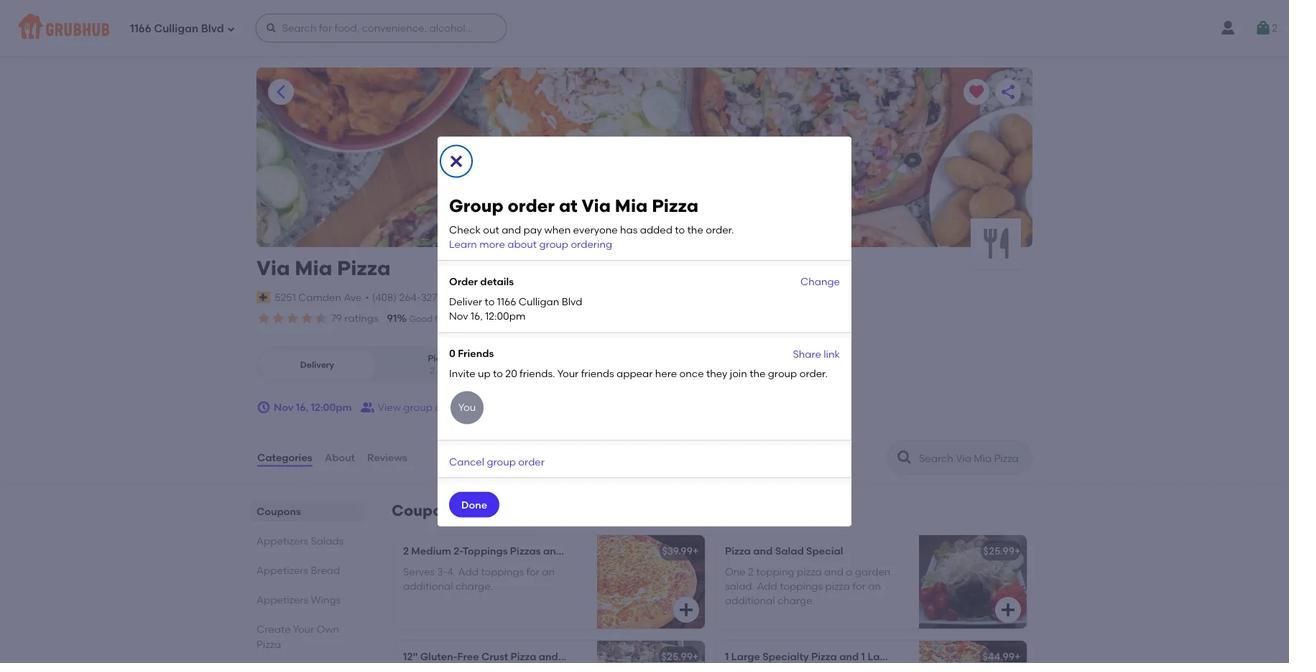 Task type: describe. For each thing, give the bounding box(es) containing it.
blvd inside main navigation navigation
[[201, 22, 224, 35]]

your inside create your own pizza
[[293, 623, 314, 636]]

2-
[[454, 545, 463, 558]]

20
[[506, 368, 517, 380]]

categories
[[257, 452, 312, 464]]

create your own pizza
[[257, 623, 339, 651]]

$44.99 +
[[983, 651, 1021, 663]]

nov 16, 12:00pm button
[[257, 395, 352, 421]]

saved restaurant image
[[968, 83, 986, 101]]

camden
[[298, 291, 341, 303]]

and up topping
[[754, 545, 773, 558]]

0 vertical spatial order
[[508, 195, 555, 216]]

friends.
[[520, 368, 555, 380]]

pizza up added
[[652, 195, 699, 216]]

salad.
[[725, 580, 755, 592]]

specialty
[[763, 651, 809, 663]]

at
[[559, 195, 578, 216]]

and right "pizzas"
[[543, 545, 563, 558]]

0 vertical spatial your
[[558, 368, 579, 380]]

pay
[[524, 224, 542, 236]]

once
[[680, 368, 704, 380]]

1 horizontal spatial coupons
[[392, 502, 459, 520]]

12" gluten-free crust pizza and salad special
[[403, 651, 629, 663]]

done button
[[449, 492, 500, 518]]

here
[[655, 368, 677, 380]]

salads
[[311, 535, 344, 547]]

check out and pay when everyone has added to the order. learn more about group ordering
[[449, 224, 734, 250]]

about
[[508, 238, 537, 250]]

12:00pm inside "deliver to 1166 culligan blvd nov 16, 12:00pm"
[[485, 310, 526, 322]]

culligan inside main navigation navigation
[[154, 22, 199, 35]]

add inside serves 3-4. add toppings for an additional charge.
[[458, 566, 479, 578]]

culligan inside "deliver to 1166 culligan blvd nov 16, 12:00pm"
[[519, 296, 560, 308]]

food
[[435, 314, 454, 324]]

2 1 from the left
[[862, 651, 866, 663]]

an inside one 2 topping pizza and a garden salad. add toppings pizza for an additional charge.
[[869, 580, 881, 592]]

1 vertical spatial pizza
[[826, 580, 850, 592]]

when
[[545, 224, 571, 236]]

5251
[[275, 291, 296, 303]]

for inside serves 3-4. add toppings for an additional charge.
[[527, 566, 540, 578]]

main navigation navigation
[[0, 0, 1290, 56]]

pizza right the "specialty"
[[812, 651, 837, 663]]

cancel group order link
[[449, 456, 545, 468]]

1 vertical spatial the
[[750, 368, 766, 380]]

1 horizontal spatial svg image
[[1000, 602, 1017, 619]]

appear
[[617, 368, 653, 380]]

on
[[490, 314, 503, 324]]

group inside button
[[403, 401, 433, 414]]

up
[[478, 368, 491, 380]]

about
[[325, 452, 355, 464]]

cancel
[[449, 456, 485, 468]]

12:00pm inside button
[[311, 401, 352, 414]]

toppings inside serves 3-4. add toppings for an additional charge.
[[481, 566, 524, 578]]

1 large from the left
[[732, 651, 760, 663]]

share icon image
[[1000, 83, 1017, 101]]

nov inside button
[[274, 401, 294, 414]]

$44.99
[[983, 651, 1015, 663]]

appetizers for appetizers bread
[[257, 564, 308, 577]]

+ for 12" gluten-free crust pizza and salad special image
[[693, 651, 699, 663]]

0 vertical spatial one
[[565, 545, 586, 558]]

delivery
[[300, 359, 334, 370]]

everyone
[[573, 224, 618, 236]]

share link link
[[793, 347, 840, 364]]

people icon image
[[361, 400, 375, 415]]

out
[[483, 224, 499, 236]]

own
[[317, 623, 339, 636]]

2 button
[[1255, 15, 1278, 41]]

0 vertical spatial svg image
[[448, 153, 465, 170]]

bread
[[311, 564, 340, 577]]

group inside check out and pay when everyone has added to the order. learn more about group ordering
[[539, 238, 569, 250]]

group order at via mia pizza
[[449, 195, 699, 216]]

pizzas
[[510, 545, 541, 558]]

single
[[899, 651, 929, 663]]

wings
[[311, 594, 341, 606]]

svg image inside nov 16, 12:00pm button
[[257, 400, 271, 415]]

and inside check out and pay when everyone has added to the order. learn more about group ordering
[[502, 224, 521, 236]]

to inside check out and pay when everyone has added to the order. learn more about group ordering
[[675, 224, 685, 236]]

2 medium 2-toppings pizzas and one 2 liter soda image
[[597, 536, 705, 629]]

(408)
[[372, 291, 397, 303]]

pizza up salad.
[[725, 545, 751, 558]]

pizza right crust
[[511, 651, 537, 663]]

link
[[824, 348, 840, 360]]

friends
[[581, 368, 614, 380]]

2 vertical spatial to
[[493, 368, 503, 380]]

liter
[[596, 545, 619, 558]]

ave
[[344, 291, 362, 303]]

$39.99 +
[[662, 545, 699, 558]]

view group order button
[[361, 395, 461, 421]]

0 friends
[[449, 348, 494, 360]]

•
[[365, 291, 369, 303]]

2.4
[[430, 366, 442, 376]]

order. inside check out and pay when everyone has added to the order. learn more about group ordering
[[706, 224, 734, 236]]

pizza and salad special
[[725, 545, 844, 558]]

saved restaurant button
[[964, 79, 990, 105]]

ordering
[[571, 238, 612, 250]]

(408) 264-3278 button
[[372, 290, 443, 305]]

79 ratings
[[331, 312, 379, 325]]

more
[[480, 238, 505, 250]]

one inside one 2 topping pizza and a garden salad. add toppings pizza for an additional charge.
[[725, 566, 746, 578]]

add inside one 2 topping pizza and a garden salad. add toppings pizza for an additional charge.
[[757, 580, 778, 592]]

join
[[730, 368, 747, 380]]

share
[[793, 348, 822, 360]]

+ for 2 medium 2-toppings pizzas and one 2 liter soda image
[[693, 545, 699, 558]]

serves 3-4. add toppings for an additional charge.
[[403, 566, 555, 592]]

additional inside one 2 topping pizza and a garden salad. add toppings pizza for an additional charge.
[[725, 595, 775, 607]]

invite
[[449, 368, 476, 380]]

1 1 from the left
[[725, 651, 729, 663]]

charge. inside one 2 topping pizza and a garden salad. add toppings pizza for an additional charge.
[[778, 595, 815, 607]]

2 medium 2-toppings pizzas and one 2 liter soda
[[403, 545, 647, 558]]

appetizers salads
[[257, 535, 344, 547]]

friends
[[458, 348, 494, 360]]

deliver to 1166 culligan blvd nov 16, 12:00pm
[[449, 296, 583, 322]]

1 horizontal spatial special
[[807, 545, 844, 558]]

change
[[801, 276, 840, 288]]

0 vertical spatial salad
[[775, 545, 804, 558]]

$25.99 + for 'pizza and salad special' image
[[984, 545, 1021, 558]]

2 inside one 2 topping pizza and a garden salad. add toppings pizza for an additional charge.
[[748, 566, 754, 578]]

appetizers for appetizers salads
[[257, 535, 308, 547]]

0 horizontal spatial mia
[[295, 256, 332, 280]]

1166 culligan blvd
[[130, 22, 224, 35]]

a
[[846, 566, 853, 578]]

2 large from the left
[[868, 651, 897, 663]]

garden
[[855, 566, 891, 578]]

charge. inside serves 3-4. add toppings for an additional charge.
[[456, 580, 493, 592]]

3-
[[437, 566, 448, 578]]

nov 16, 12:00pm
[[274, 401, 352, 414]]

caret left icon image
[[272, 83, 290, 101]]

5251 camden ave button
[[274, 289, 363, 306]]



Task type: vqa. For each thing, say whether or not it's contained in the screenshot.
Correct order
no



Task type: locate. For each thing, give the bounding box(es) containing it.
appetizers up appetizers bread
[[257, 535, 308, 547]]

you
[[458, 402, 476, 414]]

toppings
[[481, 566, 524, 578], [780, 580, 823, 592]]

blvd
[[201, 22, 224, 35], [562, 296, 583, 308]]

serves
[[403, 566, 435, 578]]

one left liter
[[565, 545, 586, 558]]

0 vertical spatial blvd
[[201, 22, 224, 35]]

to right added
[[675, 224, 685, 236]]

group
[[449, 195, 504, 216]]

1 vertical spatial via
[[257, 256, 290, 280]]

create your own pizza tab
[[257, 622, 357, 652]]

done
[[462, 499, 487, 511]]

coupons tab
[[257, 504, 357, 519]]

12" gluten-free crust pizza and salad special image
[[597, 641, 705, 664]]

0 horizontal spatial culligan
[[154, 22, 199, 35]]

0 horizontal spatial blvd
[[201, 22, 224, 35]]

culligan
[[154, 22, 199, 35], [519, 296, 560, 308]]

0 vertical spatial an
[[542, 566, 555, 578]]

pizza down pizza and salad special
[[797, 566, 822, 578]]

good
[[409, 314, 433, 324]]

one up salad.
[[725, 566, 746, 578]]

appetizers salads tab
[[257, 533, 357, 549]]

view
[[378, 401, 401, 414]]

0 horizontal spatial special
[[592, 651, 629, 663]]

pizza inside create your own pizza
[[257, 638, 281, 651]]

0 vertical spatial add
[[458, 566, 479, 578]]

toppings down toppings
[[481, 566, 524, 578]]

0 vertical spatial to
[[675, 224, 685, 236]]

view group order
[[378, 401, 461, 414]]

coupons up medium
[[392, 502, 459, 520]]

1 vertical spatial appetizers
[[257, 564, 308, 577]]

0 vertical spatial nov
[[449, 310, 468, 322]]

star icon image
[[257, 311, 271, 326], [271, 311, 285, 326], [285, 311, 300, 326], [300, 311, 314, 326], [314, 311, 329, 326], [314, 311, 329, 326]]

1 appetizers from the top
[[257, 535, 308, 547]]

group down when
[[539, 238, 569, 250]]

1 horizontal spatial 1166
[[497, 296, 516, 308]]

+
[[693, 545, 699, 558], [1015, 545, 1021, 558], [693, 651, 699, 663], [1015, 651, 1021, 663]]

and up about at the left
[[502, 224, 521, 236]]

1 horizontal spatial for
[[853, 580, 866, 592]]

your
[[558, 368, 579, 380], [293, 623, 314, 636]]

large
[[732, 651, 760, 663], [868, 651, 897, 663]]

1 horizontal spatial additional
[[725, 595, 775, 607]]

option group containing pickup
[[257, 347, 503, 383]]

16, down deliver
[[471, 310, 483, 322]]

one 2 topping pizza and a garden salad. add toppings pizza for an additional charge.
[[725, 566, 891, 607]]

1 large specialty pizza and 1 large single topping pizza image
[[919, 641, 1027, 664]]

1 horizontal spatial nov
[[449, 310, 468, 322]]

$25.99 for 12" gluten-free crust pizza and salad special image
[[662, 651, 693, 663]]

0 horizontal spatial 16,
[[296, 401, 308, 414]]

pizza and salad special image
[[919, 536, 1027, 629]]

group right cancel
[[487, 456, 516, 468]]

medium
[[411, 545, 451, 558]]

additional inside serves 3-4. add toppings for an additional charge.
[[403, 580, 453, 592]]

0 horizontal spatial one
[[565, 545, 586, 558]]

1 vertical spatial special
[[592, 651, 629, 663]]

1 horizontal spatial salad
[[775, 545, 804, 558]]

$25.99 +
[[984, 545, 1021, 558], [662, 651, 699, 663]]

order for cancel group order
[[519, 456, 545, 468]]

pizza down create
[[257, 638, 281, 651]]

coupons
[[392, 502, 459, 520], [257, 505, 301, 518]]

1166 inside main navigation navigation
[[130, 22, 151, 35]]

to up on
[[485, 296, 495, 308]]

1 vertical spatial your
[[293, 623, 314, 636]]

to
[[675, 224, 685, 236], [485, 296, 495, 308], [493, 368, 503, 380]]

16, down delivery
[[296, 401, 308, 414]]

and left a
[[825, 566, 844, 578]]

12"
[[403, 651, 418, 663]]

1 horizontal spatial charge.
[[778, 595, 815, 607]]

1 vertical spatial blvd
[[562, 296, 583, 308]]

1 vertical spatial $25.99 +
[[662, 651, 699, 663]]

1 horizontal spatial large
[[868, 651, 897, 663]]

free
[[458, 651, 479, 663]]

0 horizontal spatial your
[[293, 623, 314, 636]]

12:00pm right 90
[[485, 310, 526, 322]]

search icon image
[[896, 449, 914, 467]]

1 vertical spatial an
[[869, 580, 881, 592]]

2 vertical spatial order
[[519, 456, 545, 468]]

0 horizontal spatial pizza
[[797, 566, 822, 578]]

order. right added
[[706, 224, 734, 236]]

appetizers up create
[[257, 594, 308, 606]]

0 vertical spatial additional
[[403, 580, 453, 592]]

via up subscription pass image
[[257, 256, 290, 280]]

for down a
[[853, 580, 866, 592]]

1 horizontal spatial $25.99
[[984, 545, 1015, 558]]

91
[[387, 312, 397, 325]]

264-
[[399, 291, 421, 303]]

and right the "specialty"
[[840, 651, 859, 663]]

1
[[725, 651, 729, 663], [862, 651, 866, 663]]

ratings
[[345, 312, 379, 325]]

1 horizontal spatial $25.99 +
[[984, 545, 1021, 558]]

charge.
[[456, 580, 493, 592], [778, 595, 815, 607]]

3278
[[421, 291, 443, 303]]

coupons inside coupons tab
[[257, 505, 301, 518]]

0 horizontal spatial charge.
[[456, 580, 493, 592]]

1 horizontal spatial 12:00pm
[[485, 310, 526, 322]]

0 horizontal spatial salad
[[561, 651, 590, 663]]

0 horizontal spatial 1166
[[130, 22, 151, 35]]

1166 inside "deliver to 1166 culligan blvd nov 16, 12:00pm"
[[497, 296, 516, 308]]

1 vertical spatial additional
[[725, 595, 775, 607]]

1 horizontal spatial 16,
[[471, 310, 483, 322]]

$25.99 for 'pizza and salad special' image
[[984, 545, 1015, 558]]

cancel group order
[[449, 456, 545, 468]]

1 horizontal spatial culligan
[[519, 296, 560, 308]]

appetizers wings tab
[[257, 592, 357, 607]]

appetizers wings
[[257, 594, 341, 606]]

your left friends
[[558, 368, 579, 380]]

nov down deliver
[[449, 310, 468, 322]]

order inside button
[[435, 401, 461, 414]]

your left the own at the bottom left of page
[[293, 623, 314, 636]]

1 horizontal spatial one
[[725, 566, 746, 578]]

1 vertical spatial $25.99
[[662, 651, 693, 663]]

0 vertical spatial 1166
[[130, 22, 151, 35]]

svg image
[[1255, 19, 1273, 37], [266, 22, 277, 34], [227, 25, 235, 33], [257, 400, 271, 415], [678, 602, 695, 619]]

1 horizontal spatial your
[[558, 368, 579, 380]]

nov up categories
[[274, 401, 294, 414]]

79
[[331, 312, 342, 325]]

0 horizontal spatial order.
[[706, 224, 734, 236]]

gluten-
[[420, 651, 458, 663]]

0 vertical spatial the
[[688, 224, 704, 236]]

time
[[505, 314, 524, 324]]

nov inside "deliver to 1166 culligan blvd nov 16, 12:00pm"
[[449, 310, 468, 322]]

svg image inside the 2 button
[[1255, 19, 1273, 37]]

0 vertical spatial charge.
[[456, 580, 493, 592]]

one
[[565, 545, 586, 558], [725, 566, 746, 578]]

additional down salad.
[[725, 595, 775, 607]]

0 vertical spatial special
[[807, 545, 844, 558]]

2
[[1273, 22, 1278, 34], [403, 545, 409, 558], [588, 545, 594, 558], [748, 566, 754, 578]]

1 vertical spatial 16,
[[296, 401, 308, 414]]

0 vertical spatial via
[[582, 195, 611, 216]]

1 vertical spatial toppings
[[780, 580, 823, 592]]

share link
[[793, 348, 840, 360]]

mia up 5251 camden ave
[[295, 256, 332, 280]]

additional
[[403, 580, 453, 592], [725, 595, 775, 607]]

0 vertical spatial culligan
[[154, 22, 199, 35]]

pizza right topping
[[974, 651, 1000, 663]]

create
[[257, 623, 291, 636]]

reviews button
[[367, 432, 408, 484]]

0 horizontal spatial via
[[257, 256, 290, 280]]

to inside "deliver to 1166 culligan blvd nov 16, 12:00pm"
[[485, 296, 495, 308]]

0 horizontal spatial coupons
[[257, 505, 301, 518]]

learn more about group ordering link
[[449, 238, 612, 250]]

1 vertical spatial to
[[485, 296, 495, 308]]

Search Via Mia Pizza search field
[[918, 452, 1028, 465]]

1 vertical spatial culligan
[[519, 296, 560, 308]]

+ for 1 large specialty pizza and 1 large single topping pizza image
[[1015, 651, 1021, 663]]

1 vertical spatial order.
[[800, 368, 828, 380]]

16, inside "deliver to 1166 culligan blvd nov 16, 12:00pm"
[[471, 310, 483, 322]]

1 vertical spatial order
[[435, 401, 461, 414]]

via mia pizza logo image
[[971, 219, 1021, 269]]

order up pay
[[508, 195, 555, 216]]

blvd inside "deliver to 1166 culligan blvd nov 16, 12:00pm"
[[562, 296, 583, 308]]

0 horizontal spatial for
[[527, 566, 540, 578]]

charge. down "4."
[[456, 580, 493, 592]]

for down "pizzas"
[[527, 566, 540, 578]]

1 left single
[[862, 651, 866, 663]]

12:00pm left people icon
[[311, 401, 352, 414]]

additional down the serves
[[403, 580, 453, 592]]

0 horizontal spatial $25.99
[[662, 651, 693, 663]]

learn
[[449, 238, 477, 250]]

and right crust
[[539, 651, 558, 663]]

0 vertical spatial pizza
[[797, 566, 822, 578]]

via
[[582, 195, 611, 216], [257, 256, 290, 280]]

1 horizontal spatial the
[[750, 368, 766, 380]]

2 vertical spatial appetizers
[[257, 594, 308, 606]]

• (408) 264-3278
[[365, 291, 443, 303]]

3 appetizers from the top
[[257, 594, 308, 606]]

1 vertical spatial svg image
[[1000, 602, 1017, 619]]

1 horizontal spatial toppings
[[780, 580, 823, 592]]

categories button
[[257, 432, 313, 484]]

order
[[508, 195, 555, 216], [435, 401, 461, 414], [519, 456, 545, 468]]

via mia pizza
[[257, 256, 391, 280]]

1 vertical spatial 12:00pm
[[311, 401, 352, 414]]

pizza down a
[[826, 580, 850, 592]]

the
[[688, 224, 704, 236], [750, 368, 766, 380]]

0 vertical spatial toppings
[[481, 566, 524, 578]]

1 large specialty pizza and 1 large single topping pizza
[[725, 651, 1000, 663]]

change link
[[801, 275, 840, 292]]

they
[[707, 368, 728, 380]]

an
[[542, 566, 555, 578], [869, 580, 881, 592]]

add down topping
[[757, 580, 778, 592]]

good food
[[409, 314, 454, 324]]

deliver
[[449, 296, 483, 308]]

order right cancel
[[519, 456, 545, 468]]

5251 camden ave
[[275, 291, 362, 303]]

1 horizontal spatial pizza
[[826, 580, 850, 592]]

appetizers bread
[[257, 564, 340, 577]]

toppings down topping
[[780, 580, 823, 592]]

0 vertical spatial 16,
[[471, 310, 483, 322]]

coupons up appetizers salads
[[257, 505, 301, 518]]

1 vertical spatial mia
[[295, 256, 332, 280]]

0 vertical spatial appetizers
[[257, 535, 308, 547]]

0 horizontal spatial add
[[458, 566, 479, 578]]

for inside one 2 topping pizza and a garden salad. add toppings pizza for an additional charge.
[[853, 580, 866, 592]]

topping
[[932, 651, 972, 663]]

soda
[[621, 545, 647, 558]]

invite up to 20 friends. your friends appear here once they join the group order.
[[449, 368, 828, 380]]

salad
[[775, 545, 804, 558], [561, 651, 590, 663]]

0 horizontal spatial 1
[[725, 651, 729, 663]]

order details
[[449, 275, 514, 288]]

group down share
[[768, 368, 797, 380]]

1 horizontal spatial 1
[[862, 651, 866, 663]]

order. down share link link
[[800, 368, 828, 380]]

charge. down topping
[[778, 595, 815, 607]]

large left single
[[868, 651, 897, 663]]

1 vertical spatial charge.
[[778, 595, 815, 607]]

svg image
[[448, 153, 465, 170], [1000, 602, 1017, 619]]

2 inside button
[[1273, 22, 1278, 34]]

$39.99
[[662, 545, 693, 558]]

mia up has
[[615, 195, 648, 216]]

add right "4."
[[458, 566, 479, 578]]

0 vertical spatial for
[[527, 566, 540, 578]]

0 horizontal spatial additional
[[403, 580, 453, 592]]

16,
[[471, 310, 483, 322], [296, 401, 308, 414]]

an down 2 medium 2-toppings pizzas and one 2 liter soda
[[542, 566, 555, 578]]

0 vertical spatial mia
[[615, 195, 648, 216]]

1 horizontal spatial via
[[582, 195, 611, 216]]

0 horizontal spatial large
[[732, 651, 760, 663]]

0 horizontal spatial $25.99 +
[[662, 651, 699, 663]]

1 vertical spatial salad
[[561, 651, 590, 663]]

mia
[[615, 195, 648, 216], [295, 256, 332, 280]]

the right 'join'
[[750, 368, 766, 380]]

crust
[[482, 651, 508, 663]]

svg image up group
[[448, 153, 465, 170]]

an inside serves 3-4. add toppings for an additional charge.
[[542, 566, 555, 578]]

0 horizontal spatial nov
[[274, 401, 294, 414]]

0 horizontal spatial svg image
[[448, 153, 465, 170]]

0 horizontal spatial the
[[688, 224, 704, 236]]

appetizers up appetizers wings at the bottom left of the page
[[257, 564, 308, 577]]

check
[[449, 224, 481, 236]]

1 left the "specialty"
[[725, 651, 729, 663]]

1 vertical spatial add
[[757, 580, 778, 592]]

1166
[[130, 22, 151, 35], [497, 296, 516, 308]]

1 vertical spatial nov
[[274, 401, 294, 414]]

group right the view
[[403, 401, 433, 414]]

order for view group order
[[435, 401, 461, 414]]

details
[[480, 275, 514, 288]]

0 horizontal spatial 12:00pm
[[311, 401, 352, 414]]

$25.99 + for 12" gluten-free crust pizza and salad special image
[[662, 651, 699, 663]]

toppings inside one 2 topping pizza and a garden salad. add toppings pizza for an additional charge.
[[780, 580, 823, 592]]

16, inside button
[[296, 401, 308, 414]]

subscription pass image
[[257, 292, 271, 303]]

appetizers
[[257, 535, 308, 547], [257, 564, 308, 577], [257, 594, 308, 606]]

0 vertical spatial order.
[[706, 224, 734, 236]]

1 vertical spatial one
[[725, 566, 746, 578]]

1 horizontal spatial order.
[[800, 368, 828, 380]]

0 vertical spatial 12:00pm
[[485, 310, 526, 322]]

pizza up •
[[337, 256, 391, 280]]

topping
[[756, 566, 795, 578]]

an down "garden"
[[869, 580, 881, 592]]

appetizers bread tab
[[257, 563, 357, 578]]

option group
[[257, 347, 503, 383]]

group
[[539, 238, 569, 250], [768, 368, 797, 380], [403, 401, 433, 414], [487, 456, 516, 468]]

appetizers for appetizers wings
[[257, 594, 308, 606]]

via up 'everyone'
[[582, 195, 611, 216]]

to left 20
[[493, 368, 503, 380]]

1 horizontal spatial an
[[869, 580, 881, 592]]

the inside check out and pay when everyone has added to the order. learn more about group ordering
[[688, 224, 704, 236]]

2 appetizers from the top
[[257, 564, 308, 577]]

0 vertical spatial $25.99
[[984, 545, 1015, 558]]

1 vertical spatial 1166
[[497, 296, 516, 308]]

0 horizontal spatial an
[[542, 566, 555, 578]]

large left the "specialty"
[[732, 651, 760, 663]]

added
[[640, 224, 673, 236]]

and inside one 2 topping pizza and a garden salad. add toppings pizza for an additional charge.
[[825, 566, 844, 578]]

svg image up '$44.99 +' at bottom right
[[1000, 602, 1017, 619]]

+ for 'pizza and salad special' image
[[1015, 545, 1021, 558]]

reviews
[[367, 452, 407, 464]]

the right added
[[688, 224, 704, 236]]

toppings
[[463, 545, 508, 558]]

90
[[466, 312, 478, 325]]

order down invite
[[435, 401, 461, 414]]



